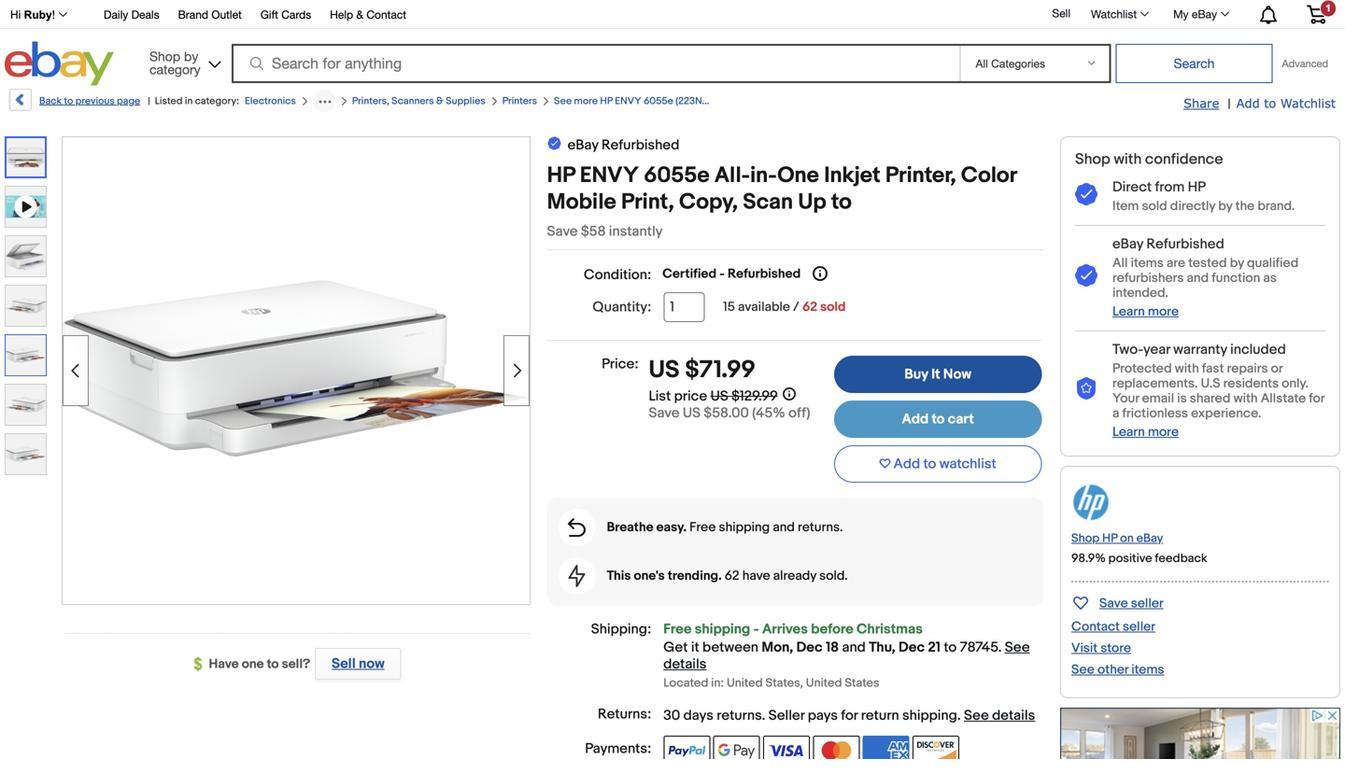Task type: locate. For each thing, give the bounding box(es) containing it.
1 vertical spatial items
[[1132, 662, 1165, 678]]

thu,
[[869, 640, 896, 656]]

included
[[1231, 341, 1286, 358]]

a
[[1113, 406, 1120, 422]]

1 vertical spatial save
[[649, 405, 680, 422]]

.
[[998, 640, 1002, 656], [762, 708, 766, 725], [958, 708, 961, 725]]

cart
[[948, 411, 974, 428]]

2 vertical spatial add
[[894, 456, 921, 473]]

visa image
[[763, 736, 810, 760]]

0 horizontal spatial for
[[841, 708, 858, 725]]

contact right help at the left
[[367, 8, 407, 21]]

with details__icon image
[[1075, 183, 1098, 207], [1075, 265, 1098, 288], [1075, 378, 1098, 401], [568, 519, 586, 537], [569, 565, 585, 588]]

seller for contact
[[1123, 619, 1156, 635]]

envy inside hp envy 6055e all-in-one inkjet printer, color mobile print, copy, scan up to save $58 instantly
[[580, 163, 639, 189]]

| right 'share' button
[[1228, 96, 1231, 112]]

sell?
[[282, 657, 310, 673]]

free shipping - arrives before christmas
[[664, 621, 923, 638]]

picture 4 of 6 image
[[6, 335, 46, 376]]

with details__icon image left the "item"
[[1075, 183, 1098, 207]]

days
[[684, 708, 714, 725]]

to down the "advanced" link
[[1264, 96, 1277, 110]]

1 horizontal spatial contact
[[1072, 619, 1120, 635]]

shop inside the shop by category
[[149, 49, 180, 64]]

ebay refurbished up print, on the top
[[568, 137, 680, 154]]

2 horizontal spatial save
[[1100, 596, 1128, 612]]

1 vertical spatial details
[[992, 708, 1035, 725]]

1 horizontal spatial details
[[992, 708, 1035, 725]]

1 horizontal spatial and
[[842, 640, 866, 656]]

add
[[1237, 96, 1260, 110], [902, 411, 929, 428], [894, 456, 921, 473]]

add down add to cart link
[[894, 456, 921, 473]]

hp down text__icon
[[547, 163, 575, 189]]

0 vertical spatial details
[[664, 656, 707, 673]]

united right the in:
[[727, 676, 763, 691]]

envy
[[615, 95, 642, 107], [580, 163, 639, 189]]

hi ruby !
[[10, 8, 55, 21]]

category
[[149, 62, 201, 77]]

1 vertical spatial see details link
[[964, 708, 1035, 725]]

6055e left (223n1a)
[[644, 95, 673, 107]]

ebay
[[1192, 7, 1217, 21], [568, 137, 599, 154], [1113, 236, 1144, 253], [1137, 531, 1164, 546]]

returns:
[[598, 706, 651, 723]]

american express image
[[863, 736, 910, 760]]

2 horizontal spatial and
[[1187, 270, 1209, 286]]

0 vertical spatial ebay refurbished
[[568, 137, 680, 154]]

color
[[759, 95, 784, 107], [961, 163, 1017, 189]]

1 horizontal spatial inkjet
[[824, 163, 881, 189]]

save down us $71.99
[[649, 405, 680, 422]]

0 vertical spatial 6055e
[[644, 95, 673, 107]]

learn
[[1113, 304, 1145, 320], [1113, 424, 1145, 440]]

0 vertical spatial by
[[184, 49, 198, 64]]

for inside the two-year warranty included protected with fast repairs or replacements. u.s residents only. your email is shared with allstate for a frictionless experience. learn more
[[1309, 391, 1325, 407]]

see inside see details
[[1005, 640, 1030, 656]]

Quantity: text field
[[664, 292, 705, 322]]

my ebay link
[[1163, 3, 1238, 25]]

$58
[[581, 223, 606, 240]]

0 horizontal spatial -
[[720, 266, 725, 282]]

0 vertical spatial contact
[[367, 8, 407, 21]]

inkjet right one
[[824, 163, 881, 189]]

Search for anything text field
[[234, 46, 956, 81]]

items inside all items are tested by qualified refurbishers and function as intended.
[[1131, 255, 1164, 271]]

get
[[664, 640, 688, 656]]

0 horizontal spatial refurbished
[[602, 137, 680, 154]]

contact inside the contact seller visit store see other items
[[1072, 619, 1120, 635]]

ebay right my
[[1192, 7, 1217, 21]]

6055e left all- on the right
[[644, 163, 710, 189]]

returns
[[717, 708, 762, 725]]

add right the share
[[1237, 96, 1260, 110]]

1 horizontal spatial ebay refurbished
[[1113, 236, 1225, 253]]

help
[[330, 8, 353, 21]]

certified
[[663, 266, 717, 282]]

1 vertical spatial shop
[[1075, 150, 1111, 169]]

1 horizontal spatial -
[[754, 621, 759, 638]]

master card image
[[813, 736, 860, 760]]

quantity:
[[593, 299, 651, 316]]

with details__icon image left breathe
[[568, 519, 586, 537]]

by right "tested"
[[1230, 255, 1244, 271]]

hp envy 6055e all-in-one inkjet printer, color mobile print, copy, scan up to - picture 4 of 6 image
[[63, 193, 530, 544]]

seller down 'save seller'
[[1123, 619, 1156, 635]]

contact up visit store link
[[1072, 619, 1120, 635]]

shipping up 'have'
[[719, 520, 770, 536]]

return
[[861, 708, 899, 725]]

0 horizontal spatial and
[[773, 520, 795, 536]]

learn more link for ebay refurbished
[[1113, 304, 1179, 320]]

sold for available
[[820, 299, 846, 315]]

item direct from brand image
[[1072, 483, 1184, 522]]

sell link
[[1044, 7, 1079, 20]]

supplies
[[446, 95, 486, 107]]

more down search for anything "text field"
[[574, 95, 598, 107]]

with down repairs
[[1234, 391, 1258, 407]]

by left the
[[1219, 199, 1233, 214]]

color right printer,
[[961, 163, 1017, 189]]

it
[[691, 640, 699, 656]]

with details__icon image for breathe easy.
[[568, 519, 586, 537]]

scan
[[743, 189, 793, 216]]

dec left the '18' in the bottom of the page
[[797, 640, 823, 656]]

& right help at the left
[[356, 8, 364, 21]]

to inside button
[[924, 456, 937, 473]]

ebay up all
[[1113, 236, 1144, 253]]

replacements.
[[1113, 376, 1198, 392]]

1 vertical spatial envy
[[580, 163, 639, 189]]

1 vertical spatial learn
[[1113, 424, 1145, 440]]

items right all
[[1131, 255, 1164, 271]]

dec left the 21
[[899, 640, 925, 656]]

with down warranty
[[1175, 361, 1199, 377]]

with details__icon image left all
[[1075, 265, 1098, 288]]

0 vertical spatial items
[[1131, 255, 1164, 271]]

hp envy 6055e all-in-one inkjet printer, color mobile print, copy, scan up to save $58 instantly
[[547, 163, 1017, 240]]

buy it now link
[[834, 356, 1042, 393]]

outlet
[[211, 8, 242, 21]]

1 vertical spatial &
[[436, 95, 444, 107]]

sold down more information - about this item condition image
[[820, 299, 846, 315]]

more
[[574, 95, 598, 107], [1148, 304, 1179, 320], [1148, 424, 1179, 440]]

$129.99
[[732, 388, 778, 405]]

for right only.
[[1309, 391, 1325, 407]]

repairs
[[1227, 361, 1268, 377]]

protected
[[1113, 361, 1172, 377]]

| listed in category:
[[148, 95, 239, 107]]

ebay refurbished up are
[[1113, 236, 1225, 253]]

more information - about this item condition image
[[813, 266, 828, 281]]

0 vertical spatial add
[[1237, 96, 1260, 110]]

wireless
[[717, 95, 757, 107]]

2 vertical spatial more
[[1148, 424, 1179, 440]]

google pay image
[[714, 736, 760, 760]]

shop by category
[[149, 49, 201, 77]]

1 horizontal spatial refurbished
[[728, 266, 801, 282]]

more down intended. at the top of page
[[1148, 304, 1179, 320]]

62
[[803, 299, 818, 315], [725, 569, 740, 584]]

add down buy
[[902, 411, 929, 428]]

picture 1 of 6 image
[[7, 138, 45, 177]]

see right 78745
[[1005, 640, 1030, 656]]

2 horizontal spatial with
[[1234, 391, 1258, 407]]

- right certified
[[720, 266, 725, 282]]

0 vertical spatial 62
[[803, 299, 818, 315]]

1
[[1326, 2, 1332, 14]]

save inside button
[[1100, 596, 1128, 612]]

watchlist right sell link
[[1091, 7, 1137, 21]]

refurbished up are
[[1147, 236, 1225, 253]]

shipping up 'between'
[[695, 621, 751, 638]]

1 horizontal spatial color
[[961, 163, 1017, 189]]

1 dec from the left
[[797, 640, 823, 656]]

0 vertical spatial free
[[690, 520, 716, 536]]

envy down search for anything "text field"
[[615, 95, 642, 107]]

2 vertical spatial save
[[1100, 596, 1128, 612]]

0 vertical spatial save
[[547, 223, 578, 240]]

with details__icon image left your
[[1075, 378, 1098, 401]]

to right the up
[[831, 189, 852, 216]]

learn more link down frictionless
[[1113, 424, 1179, 440]]

tested
[[1189, 255, 1227, 271]]

shipping up discover image
[[903, 708, 958, 725]]

0 vertical spatial sell
[[1052, 7, 1071, 20]]

(223n1a)
[[676, 95, 715, 107]]

contact
[[367, 8, 407, 21], [1072, 619, 1120, 635]]

seller inside button
[[1131, 596, 1164, 612]]

shop up 98.9%
[[1072, 531, 1100, 546]]

0 horizontal spatial |
[[148, 95, 150, 107]]

0 vertical spatial more
[[574, 95, 598, 107]]

1 learn from the top
[[1113, 304, 1145, 320]]

ebay refurbished
[[568, 137, 680, 154], [1113, 236, 1225, 253]]

2 vertical spatial by
[[1230, 255, 1244, 271]]

store
[[1101, 641, 1132, 657]]

& left supplies on the left top of page
[[436, 95, 444, 107]]

get it between mon, dec 18 and thu, dec 21 to 78745 .
[[664, 640, 1005, 656]]

0 vertical spatial seller
[[1131, 596, 1164, 612]]

2 united from the left
[[806, 676, 842, 691]]

save left $58
[[547, 223, 578, 240]]

1 vertical spatial contact
[[1072, 619, 1120, 635]]

- left arrives at the bottom right of the page
[[754, 621, 759, 638]]

seller up the "contact seller" link
[[1131, 596, 1164, 612]]

. right the 21
[[998, 640, 1002, 656]]

shop left confidence
[[1075, 150, 1111, 169]]

0 vertical spatial learn
[[1113, 304, 1145, 320]]

details up located
[[664, 656, 707, 673]]

with details__icon image for direct from hp
[[1075, 183, 1098, 207]]

1 vertical spatial 6055e
[[644, 163, 710, 189]]

details
[[664, 656, 707, 673], [992, 708, 1035, 725]]

1 horizontal spatial dec
[[899, 640, 925, 656]]

1 vertical spatial inkjet
[[824, 163, 881, 189]]

more down frictionless
[[1148, 424, 1179, 440]]

ebay right text__icon
[[568, 137, 599, 154]]

0 horizontal spatial contact
[[367, 8, 407, 21]]

sold down from
[[1142, 199, 1168, 214]]

between
[[703, 640, 759, 656]]

None submit
[[1116, 44, 1273, 83]]

1 vertical spatial for
[[841, 708, 858, 725]]

by inside all items are tested by qualified refurbishers and function as intended.
[[1230, 255, 1244, 271]]

sell inside account navigation
[[1052, 7, 1071, 20]]

2 horizontal spatial refurbished
[[1147, 236, 1225, 253]]

sold inside direct from hp item sold directly by the brand.
[[1142, 199, 1168, 214]]

. up discover image
[[958, 708, 961, 725]]

shop up listed
[[149, 49, 180, 64]]

1 vertical spatial -
[[754, 621, 759, 638]]

0 horizontal spatial watchlist
[[1091, 7, 1137, 21]]

and right the '18' in the bottom of the page
[[842, 640, 866, 656]]

0 vertical spatial watchlist
[[1091, 7, 1137, 21]]

62 right /
[[803, 299, 818, 315]]

2 vertical spatial and
[[842, 640, 866, 656]]

learn inside the two-year warranty included protected with fast repairs or replacements. u.s residents only. your email is shared with allstate for a frictionless experience. learn more
[[1113, 424, 1145, 440]]

dollar sign image
[[194, 658, 209, 672]]

allstate
[[1261, 391, 1306, 407]]

learn down a
[[1113, 424, 1145, 440]]

0 horizontal spatial inkjet
[[786, 95, 811, 107]]

free right easy. at bottom
[[690, 520, 716, 536]]

with up direct
[[1114, 150, 1142, 169]]

and right are
[[1187, 270, 1209, 286]]

1 horizontal spatial save
[[649, 405, 680, 422]]

0 vertical spatial see details link
[[664, 640, 1030, 673]]

seller
[[769, 708, 805, 725]]

us up list
[[649, 356, 680, 385]]

0 horizontal spatial 62
[[725, 569, 740, 584]]

0 vertical spatial and
[[1187, 270, 1209, 286]]

watchlist down 'advanced'
[[1281, 96, 1336, 110]]

1 vertical spatial sold
[[820, 299, 846, 315]]

1 link
[[1296, 0, 1338, 27]]

now
[[359, 656, 385, 673]]

see details link
[[664, 640, 1030, 673], [964, 708, 1035, 725]]

2 learn from the top
[[1113, 424, 1145, 440]]

us left $58.00
[[683, 405, 701, 422]]

sold inside us $71.99 main content
[[820, 299, 846, 315]]

1 vertical spatial sell
[[332, 656, 356, 673]]

1 horizontal spatial sold
[[1142, 199, 1168, 214]]

list price us $129.99
[[649, 388, 778, 405]]

by down brand
[[184, 49, 198, 64]]

picture 2 of 6 image
[[6, 236, 46, 277]]

seller inside the contact seller visit store see other items
[[1123, 619, 1156, 635]]

with details__icon image for this one's trending.
[[569, 565, 585, 588]]

shop for shop by category
[[149, 49, 180, 64]]

21
[[928, 640, 941, 656]]

0 vertical spatial learn more link
[[1113, 304, 1179, 320]]

1 vertical spatial by
[[1219, 199, 1233, 214]]

see down visit
[[1072, 662, 1095, 678]]

0 vertical spatial for
[[1309, 391, 1325, 407]]

1 vertical spatial free
[[664, 621, 692, 638]]

is
[[1177, 391, 1187, 407]]

62 left 'have'
[[725, 569, 740, 584]]

certified - refurbished
[[663, 266, 801, 282]]

with details__icon image left this
[[569, 565, 585, 588]]

(45%
[[752, 405, 786, 422]]

directly
[[1171, 199, 1216, 214]]

0 horizontal spatial sold
[[820, 299, 846, 315]]

hp up directly
[[1188, 179, 1206, 196]]

have
[[743, 569, 770, 584]]

see details
[[664, 640, 1030, 673]]

to right the 21
[[944, 640, 957, 656]]

2 6055e from the top
[[644, 163, 710, 189]]

items right other
[[1132, 662, 1165, 678]]

us down $71.99
[[711, 388, 729, 405]]

learn down intended. at the top of page
[[1113, 304, 1145, 320]]

1 vertical spatial and
[[773, 520, 795, 536]]

and left returns.
[[773, 520, 795, 536]]

paypal image
[[664, 736, 710, 760]]

2 learn more link from the top
[[1113, 424, 1179, 440]]

more for learn
[[1148, 304, 1179, 320]]

-
[[720, 266, 725, 282], [754, 621, 759, 638]]

0 vertical spatial sold
[[1142, 199, 1168, 214]]

1 horizontal spatial 62
[[803, 299, 818, 315]]

sell left now
[[332, 656, 356, 673]]

6055e
[[644, 95, 673, 107], [644, 163, 710, 189]]

add to watchlist link
[[1237, 95, 1336, 112]]

1 vertical spatial learn more link
[[1113, 424, 1179, 440]]

. left seller at the bottom right of page
[[762, 708, 766, 725]]

details down 78745
[[992, 708, 1035, 725]]

printer,
[[886, 163, 956, 189]]

or
[[1271, 361, 1283, 377]]

1 horizontal spatial watchlist
[[1281, 96, 1336, 110]]

save seller button
[[1072, 592, 1164, 614]]

1 horizontal spatial |
[[1228, 96, 1231, 112]]

0 horizontal spatial details
[[664, 656, 707, 673]]

sell left watchlist link
[[1052, 7, 1071, 20]]

2 dec from the left
[[899, 640, 925, 656]]

save us $58.00 (45% off)
[[649, 405, 811, 422]]

one
[[242, 657, 264, 673]]

refurbished up print, on the top
[[602, 137, 680, 154]]

0 horizontal spatial save
[[547, 223, 578, 240]]

0 horizontal spatial &
[[356, 8, 364, 21]]

78745
[[960, 640, 998, 656]]

see details link down 78745
[[964, 708, 1035, 725]]

to left cart
[[932, 411, 945, 428]]

discover image
[[913, 736, 960, 760]]

learn more link
[[1113, 304, 1179, 320], [1113, 424, 1179, 440]]

for right pays
[[841, 708, 858, 725]]

0 horizontal spatial dec
[[797, 640, 823, 656]]

0 horizontal spatial ebay refurbished
[[568, 137, 680, 154]]

0 horizontal spatial us
[[649, 356, 680, 385]]

| left listed
[[148, 95, 150, 107]]

items inside the contact seller visit store see other items
[[1132, 662, 1165, 678]]

save up the "contact seller" link
[[1100, 596, 1128, 612]]

with details__icon image for two-year warranty included
[[1075, 378, 1098, 401]]

1 vertical spatial more
[[1148, 304, 1179, 320]]

1 vertical spatial seller
[[1123, 619, 1156, 635]]

ebay refurbished inside us $71.99 main content
[[568, 137, 680, 154]]

sell for sell now
[[332, 656, 356, 673]]

more for see
[[574, 95, 598, 107]]

feedback
[[1155, 552, 1208, 566]]

see down 78745
[[964, 708, 989, 725]]

15
[[723, 299, 735, 315]]

add inside "add to watchlist" button
[[894, 456, 921, 473]]

1 learn more link from the top
[[1113, 304, 1179, 320]]

to
[[64, 95, 73, 107], [1264, 96, 1277, 110], [831, 189, 852, 216], [932, 411, 945, 428], [924, 456, 937, 473], [944, 640, 957, 656], [267, 657, 279, 673]]

for inside us $71.99 main content
[[841, 708, 858, 725]]

1 horizontal spatial for
[[1309, 391, 1325, 407]]

visit
[[1072, 641, 1098, 657]]

0 horizontal spatial sell
[[332, 656, 356, 673]]

ebay inside us $71.99 main content
[[568, 137, 599, 154]]

add inside add to cart link
[[902, 411, 929, 428]]

1 vertical spatial watchlist
[[1281, 96, 1336, 110]]

color right wireless
[[759, 95, 784, 107]]

to left watchlist on the right of page
[[924, 456, 937, 473]]

see details link down before
[[664, 640, 1030, 673]]

inkjet left the a...
[[786, 95, 811, 107]]

us $71.99
[[649, 356, 756, 385]]

1 horizontal spatial .
[[958, 708, 961, 725]]

to right one
[[267, 657, 279, 673]]

free up get in the bottom of the page
[[664, 621, 692, 638]]

refurbished up available
[[728, 266, 801, 282]]

hp down search for anything "text field"
[[600, 95, 613, 107]]

0 vertical spatial shop
[[149, 49, 180, 64]]

2 vertical spatial shop
[[1072, 531, 1100, 546]]

trending.
[[668, 569, 722, 584]]



Task type: describe. For each thing, give the bounding box(es) containing it.
all items are tested by qualified refurbishers and function as intended.
[[1113, 255, 1299, 301]]

seller for save
[[1131, 596, 1164, 612]]

save for save us $58.00 (45% off)
[[649, 405, 680, 422]]

1 6055e from the top
[[644, 95, 673, 107]]

two-
[[1113, 341, 1144, 358]]

0 vertical spatial envy
[[615, 95, 642, 107]]

62 for have
[[725, 569, 740, 584]]

watchlist inside watchlist link
[[1091, 7, 1137, 21]]

two-year warranty included protected with fast repairs or replacements. u.s residents only. your email is shared with allstate for a frictionless experience. learn more
[[1113, 341, 1325, 440]]

daily deals
[[104, 8, 159, 21]]

hp inside hp envy 6055e all-in-one inkjet printer, color mobile print, copy, scan up to save $58 instantly
[[547, 163, 575, 189]]

15 available / 62 sold
[[723, 299, 846, 315]]

refurbishers
[[1113, 270, 1184, 286]]

are
[[1167, 255, 1186, 271]]

email
[[1142, 391, 1175, 407]]

save for save seller
[[1100, 596, 1128, 612]]

0 vertical spatial inkjet
[[786, 95, 811, 107]]

off)
[[789, 405, 811, 422]]

sold for from
[[1142, 199, 1168, 214]]

available
[[738, 299, 790, 315]]

shop by category banner
[[0, 0, 1341, 91]]

2 vertical spatial with
[[1234, 391, 1258, 407]]

price:
[[602, 356, 639, 373]]

mobile
[[547, 189, 616, 216]]

2 vertical spatial refurbished
[[728, 266, 801, 282]]

page
[[117, 95, 140, 107]]

now
[[944, 366, 972, 383]]

0 vertical spatial -
[[720, 266, 725, 282]]

see more hp envy 6055e (223n1a) wireless color inkjet a...
[[554, 95, 828, 107]]

back to previous page link
[[7, 89, 140, 118]]

add to cart
[[902, 411, 974, 428]]

price
[[674, 388, 708, 405]]

printers
[[502, 95, 537, 107]]

1 vertical spatial ebay refurbished
[[1113, 236, 1225, 253]]

sell for sell
[[1052, 7, 1071, 20]]

0 vertical spatial refurbished
[[602, 137, 680, 154]]

add inside share | add to watchlist
[[1237, 96, 1260, 110]]

other
[[1098, 662, 1129, 678]]

0 vertical spatial color
[[759, 95, 784, 107]]

ebay up 98.9% positive feedback
[[1137, 531, 1164, 546]]

account navigation
[[0, 0, 1341, 29]]

inkjet inside hp envy 6055e all-in-one inkjet printer, color mobile print, copy, scan up to save $58 instantly
[[824, 163, 881, 189]]

contact inside 'link'
[[367, 8, 407, 21]]

shop hp on ebay link
[[1072, 531, 1164, 546]]

instantly
[[609, 223, 663, 240]]

all-
[[715, 163, 750, 189]]

visit store link
[[1072, 641, 1132, 657]]

| inside share | add to watchlist
[[1228, 96, 1231, 112]]

1 vertical spatial refurbished
[[1147, 236, 1225, 253]]

print,
[[621, 189, 674, 216]]

none submit inside shop by category banner
[[1116, 44, 1273, 83]]

to right the back
[[64, 95, 73, 107]]

add for add to cart
[[902, 411, 929, 428]]

color inside hp envy 6055e all-in-one inkjet printer, color mobile print, copy, scan up to save $58 instantly
[[961, 163, 1017, 189]]

contact seller link
[[1072, 619, 1156, 635]]

list
[[649, 388, 671, 405]]

mon,
[[762, 640, 793, 656]]

hp left the "on"
[[1103, 531, 1118, 546]]

to inside hp envy 6055e all-in-one inkjet printer, color mobile print, copy, scan up to save $58 instantly
[[831, 189, 852, 216]]

0 horizontal spatial .
[[762, 708, 766, 725]]

6055e inside hp envy 6055e all-in-one inkjet printer, color mobile print, copy, scan up to save $58 instantly
[[644, 163, 710, 189]]

up
[[798, 189, 827, 216]]

fast
[[1202, 361, 1224, 377]]

pays
[[808, 708, 838, 725]]

see inside the contact seller visit store see other items
[[1072, 662, 1095, 678]]

hp inside direct from hp item sold directly by the brand.
[[1188, 179, 1206, 196]]

2 horizontal spatial us
[[711, 388, 729, 405]]

ebay inside account navigation
[[1192, 7, 1217, 21]]

video 1 of 1 image
[[6, 187, 46, 227]]

breathe easy. free shipping and returns.
[[607, 520, 843, 536]]

1 horizontal spatial us
[[683, 405, 701, 422]]

deals
[[131, 8, 159, 21]]

0 vertical spatial shipping
[[719, 520, 770, 536]]

shop for shop with confidence
[[1075, 150, 1111, 169]]

by inside the shop by category
[[184, 49, 198, 64]]

brand outlet
[[178, 8, 242, 21]]

add for add to watchlist
[[894, 456, 921, 473]]

advanced link
[[1273, 45, 1338, 82]]

function
[[1212, 270, 1261, 286]]

u.s
[[1201, 376, 1221, 392]]

picture 6 of 6 image
[[6, 434, 46, 475]]

watchlist inside share | add to watchlist
[[1281, 96, 1336, 110]]

brand.
[[1258, 199, 1295, 214]]

see right printers
[[554, 95, 572, 107]]

printers, scanners & supplies link
[[352, 95, 486, 107]]

already
[[773, 569, 817, 584]]

with details__icon image for ebay refurbished
[[1075, 265, 1098, 288]]

have one to sell?
[[209, 657, 310, 673]]

back to previous page
[[39, 95, 140, 107]]

add to cart link
[[834, 401, 1042, 438]]

advertisement region
[[1060, 708, 1341, 760]]

located
[[664, 676, 709, 691]]

1 united from the left
[[727, 676, 763, 691]]

62 for sold
[[803, 299, 818, 315]]

hi
[[10, 8, 21, 21]]

0 vertical spatial with
[[1114, 150, 1142, 169]]

payments:
[[585, 741, 651, 758]]

and inside all items are tested by qualified refurbishers and function as intended.
[[1187, 270, 1209, 286]]

add to watchlist
[[894, 456, 997, 473]]

save inside hp envy 6055e all-in-one inkjet printer, color mobile print, copy, scan up to save $58 instantly
[[547, 223, 578, 240]]

year
[[1144, 341, 1171, 358]]

help & contact link
[[330, 5, 407, 26]]

2 vertical spatial shipping
[[903, 708, 958, 725]]

text__icon image
[[547, 135, 562, 154]]

this one's trending. 62 have already sold.
[[607, 569, 848, 584]]

picture 5 of 6 image
[[6, 385, 46, 425]]

copy,
[[679, 189, 738, 216]]

picture 3 of 6 image
[[6, 286, 46, 326]]

this
[[607, 569, 631, 584]]

share
[[1184, 96, 1220, 110]]

confidence
[[1145, 150, 1224, 169]]

by inside direct from hp item sold directly by the brand.
[[1219, 199, 1233, 214]]

returns.
[[798, 520, 843, 536]]

2 horizontal spatial .
[[998, 640, 1002, 656]]

watchlist
[[940, 456, 997, 473]]

30 days returns . seller pays for return shipping . see details
[[664, 708, 1035, 725]]

listed
[[155, 95, 183, 107]]

it
[[932, 366, 940, 383]]

learn more link for two-year warranty included
[[1113, 424, 1179, 440]]

share | add to watchlist
[[1184, 96, 1336, 112]]

brand
[[178, 8, 208, 21]]

printers link
[[502, 95, 537, 107]]

warranty
[[1174, 341, 1228, 358]]

one's
[[634, 569, 665, 584]]

condition:
[[584, 267, 651, 284]]

shop with confidence
[[1075, 150, 1224, 169]]

save seller
[[1100, 596, 1164, 612]]

1 vertical spatial with
[[1175, 361, 1199, 377]]

& inside 'link'
[[356, 8, 364, 21]]

easy.
[[657, 520, 687, 536]]

back
[[39, 95, 62, 107]]

qualified
[[1247, 255, 1299, 271]]

my ebay
[[1174, 7, 1217, 21]]

shop hp on ebay
[[1072, 531, 1164, 546]]

1 vertical spatial shipping
[[695, 621, 751, 638]]

details inside see details
[[664, 656, 707, 673]]

$71.99
[[685, 356, 756, 385]]

direct
[[1113, 179, 1152, 196]]

the
[[1236, 199, 1255, 214]]

as
[[1264, 270, 1277, 286]]

to inside share | add to watchlist
[[1264, 96, 1277, 110]]

states,
[[766, 676, 803, 691]]

more inside the two-year warranty included protected with fast repairs or replacements. u.s residents only. your email is shared with allstate for a frictionless experience. learn more
[[1148, 424, 1179, 440]]

us $71.99 main content
[[547, 135, 1044, 760]]

1 horizontal spatial &
[[436, 95, 444, 107]]

cards
[[281, 8, 311, 21]]

shop for shop hp on ebay
[[1072, 531, 1100, 546]]



Task type: vqa. For each thing, say whether or not it's contained in the screenshot.
Food corresponding to Food Trucks
no



